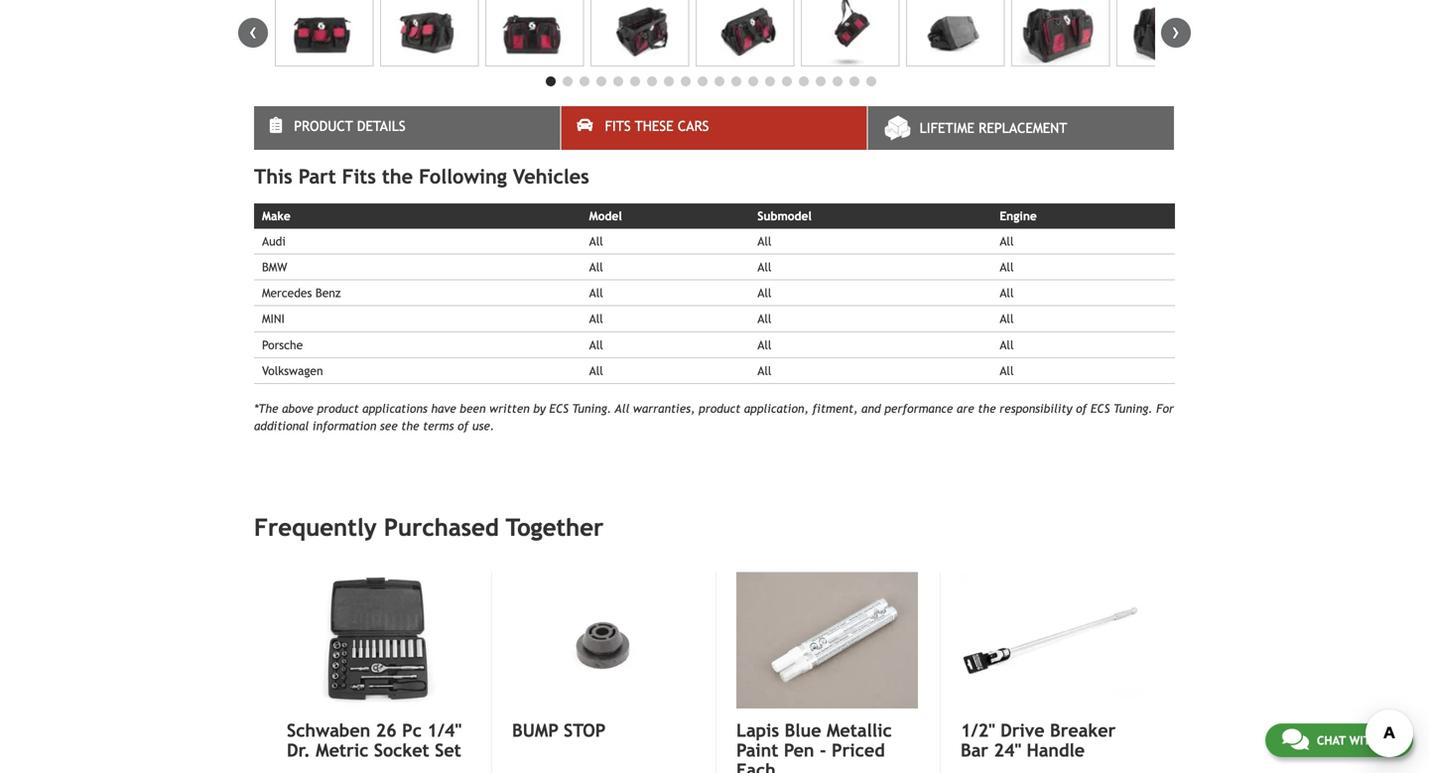 Task type: locate. For each thing, give the bounding box(es) containing it.
ecs right by at the bottom left
[[550, 402, 569, 416]]

tuning.
[[573, 402, 612, 416], [1114, 402, 1153, 416]]

fits
[[605, 118, 631, 134], [342, 165, 376, 188]]

1 horizontal spatial fits
[[605, 118, 631, 134]]

and
[[862, 402, 881, 416]]

0 vertical spatial fits
[[605, 118, 631, 134]]

of right responsibility
[[1077, 402, 1088, 416]]

the down product details 'link'
[[382, 165, 413, 188]]

lapis blue metallic paint pen - priced each link
[[737, 721, 919, 774]]

lifetime
[[920, 120, 975, 136]]

schwaben 26 pc 1/4" dr. metric socket set
[[287, 721, 462, 761]]

cars
[[678, 118, 709, 134]]

additional
[[254, 419, 309, 433]]

ecs
[[550, 402, 569, 416], [1091, 402, 1111, 416]]

mercedes
[[262, 286, 312, 300]]

see
[[380, 419, 398, 433]]

1 horizontal spatial product
[[699, 402, 741, 416]]

this
[[254, 165, 293, 188]]

›
[[1173, 18, 1181, 44]]

product up information
[[317, 402, 359, 416]]

are
[[957, 402, 975, 416]]

‹
[[249, 18, 257, 44]]

following
[[419, 165, 507, 188]]

bmw
[[262, 260, 288, 274]]

dr.
[[287, 740, 311, 761]]

fits right part
[[342, 165, 376, 188]]

0 horizontal spatial of
[[458, 419, 469, 433]]

the
[[382, 165, 413, 188], [979, 402, 997, 416], [401, 419, 420, 433]]

lapis blue metallic paint pen - priced each
[[737, 721, 892, 774]]

1 ecs from the left
[[550, 402, 569, 416]]

schwaben
[[287, 721, 371, 742]]

*the
[[254, 402, 279, 416]]

2 ecs from the left
[[1091, 402, 1111, 416]]

replacement
[[979, 120, 1068, 136]]

1 vertical spatial of
[[458, 419, 469, 433]]

with
[[1350, 734, 1379, 748]]

4 es#2951401 - 014121sch01a - schwaben zippered tool bag - keep your most popular tools together and ready to go to the track or a friends house to help. - schwaben - audi bmw volkswagen mercedes benz mini porsche image from the left
[[591, 0, 690, 67]]

1 vertical spatial the
[[979, 402, 997, 416]]

2 tuning. from the left
[[1114, 402, 1153, 416]]

es#2951401 - 014121sch01a - schwaben zippered tool bag - keep your most popular tools together and ready to go to the track or a friends house to help. - schwaben - audi bmw volkswagen mercedes benz mini porsche image
[[275, 0, 374, 67], [380, 0, 479, 67], [486, 0, 584, 67], [591, 0, 690, 67], [696, 0, 795, 67], [801, 0, 900, 67], [907, 0, 1005, 67], [1012, 0, 1111, 67], [1117, 0, 1216, 67]]

bar
[[961, 740, 989, 761]]

1 vertical spatial fits
[[342, 165, 376, 188]]

have
[[431, 402, 456, 416]]

vehicles
[[513, 165, 590, 188]]

responsibility
[[1000, 402, 1073, 416]]

all
[[590, 234, 604, 248], [758, 234, 772, 248], [1000, 234, 1014, 248], [590, 260, 604, 274], [758, 260, 772, 274], [1000, 260, 1014, 274], [590, 286, 604, 300], [758, 286, 772, 300], [1000, 286, 1014, 300], [590, 312, 604, 326], [758, 312, 772, 326], [1000, 312, 1014, 326], [590, 338, 604, 352], [758, 338, 772, 352], [1000, 338, 1014, 352], [590, 364, 604, 378], [758, 364, 772, 378], [1000, 364, 1014, 378], [615, 402, 630, 416]]

together
[[506, 514, 604, 542]]

1 product from the left
[[317, 402, 359, 416]]

product
[[317, 402, 359, 416], [699, 402, 741, 416]]

of down the been
[[458, 419, 469, 433]]

for
[[1157, 402, 1175, 416]]

0 vertical spatial of
[[1077, 402, 1088, 416]]

1 horizontal spatial tuning.
[[1114, 402, 1153, 416]]

product details
[[294, 118, 406, 134]]

metallic
[[827, 721, 892, 742]]

all inside *the above product applications have been written by                 ecs tuning. all warranties, product application, fitment,                 and performance are the responsibility of ecs tuning.                 for additional information see the terms of use.
[[615, 402, 630, 416]]

product right warranties,
[[699, 402, 741, 416]]

0 horizontal spatial ecs
[[550, 402, 569, 416]]

warranties,
[[633, 402, 696, 416]]

fits left these
[[605, 118, 631, 134]]

tuning. right by at the bottom left
[[573, 402, 612, 416]]

-
[[820, 740, 827, 761]]

drive
[[1001, 721, 1045, 742]]

0 horizontal spatial product
[[317, 402, 359, 416]]

1 horizontal spatial ecs
[[1091, 402, 1111, 416]]

performance
[[885, 402, 954, 416]]

tuning. left for
[[1114, 402, 1153, 416]]

us
[[1383, 734, 1397, 748]]

lapis blue metallic paint pen - priced each image
[[737, 573, 919, 709]]

terms
[[423, 419, 454, 433]]

ecs right responsibility
[[1091, 402, 1111, 416]]

fits inside fits these cars link
[[605, 118, 631, 134]]

0 horizontal spatial tuning.
[[573, 402, 612, 416]]

1 tuning. from the left
[[573, 402, 612, 416]]

socket
[[374, 740, 430, 761]]

applications
[[363, 402, 428, 416]]

the right see
[[401, 419, 420, 433]]

frequently
[[254, 514, 377, 542]]

breaker
[[1051, 721, 1116, 742]]

2 vertical spatial the
[[401, 419, 420, 433]]

the right are
[[979, 402, 997, 416]]

details
[[357, 118, 406, 134]]

engine
[[1000, 209, 1038, 223]]

fits these cars
[[605, 118, 709, 134]]

fits these cars link
[[561, 106, 868, 150]]

submodel
[[758, 209, 812, 223]]

of
[[1077, 402, 1088, 416], [458, 419, 469, 433]]

lapis
[[737, 721, 780, 742]]

priced
[[832, 740, 885, 761]]



Task type: vqa. For each thing, say whether or not it's contained in the screenshot.
Card
no



Task type: describe. For each thing, give the bounding box(es) containing it.
blue
[[785, 721, 822, 742]]

set
[[435, 740, 462, 761]]

0 vertical spatial the
[[382, 165, 413, 188]]

schwaben 26 pc 1/4 image
[[287, 573, 470, 710]]

audi
[[262, 234, 286, 248]]

use.
[[473, 419, 495, 433]]

2 es#2951401 - 014121sch01a - schwaben zippered tool bag - keep your most popular tools together and ready to go to the track or a friends house to help. - schwaben - audi bmw volkswagen mercedes benz mini porsche image from the left
[[380, 0, 479, 67]]

volkswagen
[[262, 364, 323, 378]]

mercedes benz
[[262, 286, 341, 300]]

5 es#2951401 - 014121sch01a - schwaben zippered tool bag - keep your most popular tools together and ready to go to the track or a friends house to help. - schwaben - audi bmw volkswagen mercedes benz mini porsche image from the left
[[696, 0, 795, 67]]

pen
[[784, 740, 815, 761]]

by
[[534, 402, 546, 416]]

3 es#2951401 - 014121sch01a - schwaben zippered tool bag - keep your most popular tools together and ready to go to the track or a friends house to help. - schwaben - audi bmw volkswagen mercedes benz mini porsche image from the left
[[486, 0, 584, 67]]

1/2" drive breaker bar 24" handle
[[961, 721, 1116, 761]]

0 horizontal spatial fits
[[342, 165, 376, 188]]

these
[[635, 118, 674, 134]]

9 es#2951401 - 014121sch01a - schwaben zippered tool bag - keep your most popular tools together and ready to go to the track or a friends house to help. - schwaben - audi bmw volkswagen mercedes benz mini porsche image from the left
[[1117, 0, 1216, 67]]

information
[[313, 419, 377, 433]]

bump stop image
[[512, 573, 694, 709]]

2 product from the left
[[699, 402, 741, 416]]

8 es#2951401 - 014121sch01a - schwaben zippered tool bag - keep your most popular tools together and ready to go to the track or a friends house to help. - schwaben - audi bmw volkswagen mercedes benz mini porsche image from the left
[[1012, 0, 1111, 67]]

make
[[262, 209, 291, 223]]

schwaben 26 pc 1/4" dr. metric socket set link
[[287, 721, 470, 761]]

bump
[[512, 721, 559, 742]]

metric
[[316, 740, 369, 761]]

bump stop
[[512, 721, 606, 742]]

part
[[299, 165, 336, 188]]

stop
[[564, 721, 606, 742]]

purchased
[[384, 514, 499, 542]]

porsche
[[262, 338, 303, 352]]

handle
[[1027, 740, 1086, 761]]

pc
[[402, 721, 422, 742]]

frequently purchased together
[[254, 514, 604, 542]]

1 horizontal spatial of
[[1077, 402, 1088, 416]]

paint
[[737, 740, 779, 761]]

1/2" drive breaker bar 24" handle link
[[961, 721, 1143, 761]]

› link
[[1162, 18, 1192, 48]]

lifetime replacement link
[[869, 106, 1175, 150]]

model
[[590, 209, 622, 223]]

been
[[460, 402, 486, 416]]

application,
[[745, 402, 809, 416]]

1/2"
[[961, 721, 996, 742]]

chat with us link
[[1266, 724, 1414, 758]]

1/2 image
[[961, 573, 1143, 709]]

comments image
[[1283, 728, 1310, 752]]

chat
[[1318, 734, 1347, 748]]

benz
[[316, 286, 341, 300]]

mini
[[262, 312, 285, 326]]

1 es#2951401 - 014121sch01a - schwaben zippered tool bag - keep your most popular tools together and ready to go to the track or a friends house to help. - schwaben - audi bmw volkswagen mercedes benz mini porsche image from the left
[[275, 0, 374, 67]]

26
[[376, 721, 397, 742]]

7 es#2951401 - 014121sch01a - schwaben zippered tool bag - keep your most popular tools together and ready to go to the track or a friends house to help. - schwaben - audi bmw volkswagen mercedes benz mini porsche image from the left
[[907, 0, 1005, 67]]

this part fits the following vehicles
[[254, 165, 590, 188]]

lifetime replacement
[[920, 120, 1068, 136]]

*the above product applications have been written by                 ecs tuning. all warranties, product application, fitment,                 and performance are the responsibility of ecs tuning.                 for additional information see the terms of use.
[[254, 402, 1175, 433]]

fitment,
[[813, 402, 858, 416]]

chat with us
[[1318, 734, 1397, 748]]

each
[[737, 760, 776, 774]]

written
[[490, 402, 530, 416]]

bump stop link
[[512, 721, 694, 742]]

24"
[[994, 740, 1022, 761]]

1/4"
[[427, 721, 462, 742]]

product details link
[[254, 106, 560, 150]]

‹ link
[[238, 18, 268, 48]]

product
[[294, 118, 353, 134]]

6 es#2951401 - 014121sch01a - schwaben zippered tool bag - keep your most popular tools together and ready to go to the track or a friends house to help. - schwaben - audi bmw volkswagen mercedes benz mini porsche image from the left
[[801, 0, 900, 67]]

above
[[282, 402, 314, 416]]



